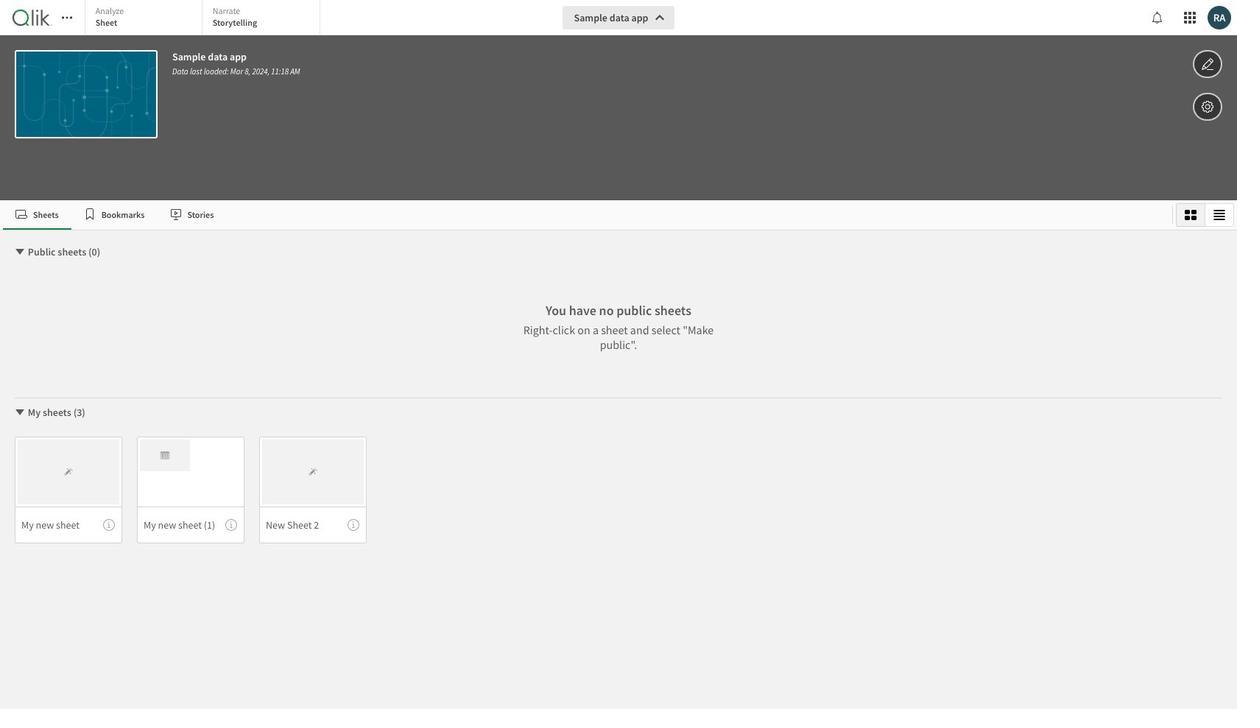 Task type: vqa. For each thing, say whether or not it's contained in the screenshot.
3rd menu item
yes



Task type: locate. For each thing, give the bounding box(es) containing it.
1 tooltip from the left
[[103, 519, 115, 531]]

toolbar
[[0, 0, 1238, 200]]

2 tooltip from the left
[[225, 519, 237, 531]]

menu item for new sheet 2 sheet is selected. press the spacebar or enter key to open new sheet 2 sheet. use the right and left arrow keys to navigate. element
[[259, 507, 367, 544]]

tooltip for menu item for my new sheet sheet is selected. press the spacebar or enter key to open my new sheet sheet. use the right and left arrow keys to navigate. element
[[103, 519, 115, 531]]

tooltip inside my new sheet sheet is selected. press the spacebar or enter key to open my new sheet sheet. use the right and left arrow keys to navigate. element
[[103, 519, 115, 531]]

3 menu item from the left
[[259, 507, 367, 544]]

tooltip inside my new sheet (1) sheet is selected. press the spacebar or enter key to open my new sheet (1) sheet. use the right and left arrow keys to navigate. 'element'
[[225, 519, 237, 531]]

menu item
[[15, 507, 122, 544], [137, 507, 245, 544], [259, 507, 367, 544]]

tab list
[[85, 0, 324, 37], [3, 200, 1167, 230]]

0 horizontal spatial tooltip
[[103, 519, 115, 531]]

application
[[0, 0, 1238, 710]]

1 horizontal spatial menu item
[[137, 507, 245, 544]]

tooltip for new sheet 2 sheet is selected. press the spacebar or enter key to open new sheet 2 sheet. use the right and left arrow keys to navigate. element's menu item
[[348, 519, 360, 531]]

2 horizontal spatial menu item
[[259, 507, 367, 544]]

3 tooltip from the left
[[348, 519, 360, 531]]

tooltip
[[103, 519, 115, 531], [225, 519, 237, 531], [348, 519, 360, 531]]

1 horizontal spatial tooltip
[[225, 519, 237, 531]]

my new sheet sheet is selected. press the spacebar or enter key to open my new sheet sheet. use the right and left arrow keys to navigate. element
[[15, 437, 122, 544]]

group
[[1177, 203, 1235, 227]]

1 menu item from the left
[[15, 507, 122, 544]]

tooltip for my new sheet (1) sheet is selected. press the spacebar or enter key to open my new sheet (1) sheet. use the right and left arrow keys to navigate. 'element' menu item
[[225, 519, 237, 531]]

0 vertical spatial tab list
[[85, 0, 324, 37]]

2 horizontal spatial tooltip
[[348, 519, 360, 531]]

0 horizontal spatial menu item
[[15, 507, 122, 544]]

my new sheet (1) sheet is selected. press the spacebar or enter key to open my new sheet (1) sheet. use the right and left arrow keys to navigate. element
[[137, 437, 245, 544]]

app options image
[[1202, 98, 1215, 116]]

tooltip inside new sheet 2 sheet is selected. press the spacebar or enter key to open new sheet 2 sheet. use the right and left arrow keys to navigate. element
[[348, 519, 360, 531]]

edit image
[[1202, 55, 1215, 73]]

2 menu item from the left
[[137, 507, 245, 544]]

menu item for my new sheet sheet is selected. press the spacebar or enter key to open my new sheet sheet. use the right and left arrow keys to navigate. element
[[15, 507, 122, 544]]



Task type: describe. For each thing, give the bounding box(es) containing it.
new sheet 2 sheet is selected. press the spacebar or enter key to open new sheet 2 sheet. use the right and left arrow keys to navigate. element
[[259, 437, 367, 544]]

1 vertical spatial tab list
[[3, 200, 1167, 230]]

collapse image
[[14, 407, 26, 418]]

grid view image
[[1185, 209, 1197, 221]]

collapse image
[[14, 246, 26, 258]]

list view image
[[1214, 209, 1226, 221]]

menu item for my new sheet (1) sheet is selected. press the spacebar or enter key to open my new sheet (1) sheet. use the right and left arrow keys to navigate. 'element'
[[137, 507, 245, 544]]



